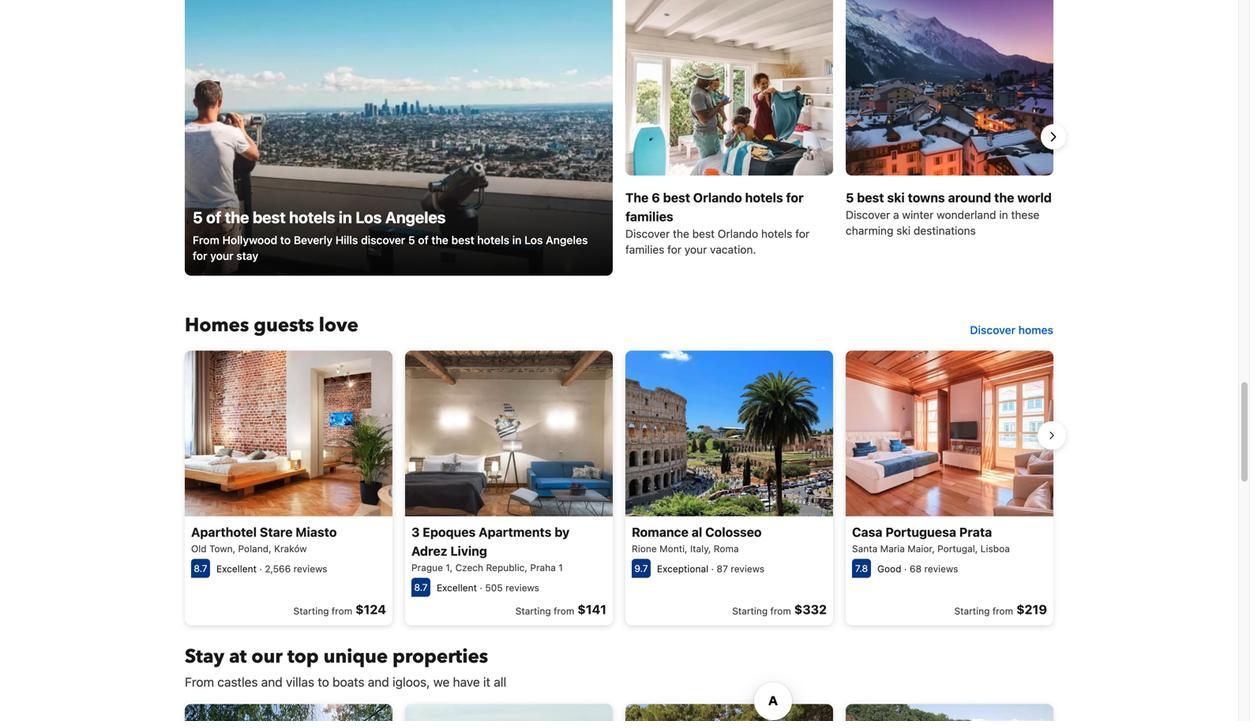 Task type: vqa. For each thing, say whether or not it's contained in the screenshot.
our
yes



Task type: locate. For each thing, give the bounding box(es) containing it.
1 horizontal spatial your
[[685, 243, 707, 256]]

1 vertical spatial of
[[418, 234, 429, 247]]

region containing aparthotel stare miasto
[[172, 345, 1066, 632]]

1 horizontal spatial los
[[525, 234, 543, 247]]

1 vertical spatial from
[[185, 675, 214, 690]]

0 horizontal spatial angeles
[[385, 208, 446, 227]]

1 vertical spatial 5
[[193, 208, 203, 227]]

1 vertical spatial 8.7
[[414, 583, 428, 594]]

1 horizontal spatial 8.7 element
[[411, 579, 430, 598]]

unique
[[324, 645, 388, 671]]

wonderland
[[937, 208, 996, 221]]

3
[[411, 525, 420, 540]]

5 of the best hotels in los angeles from hollywood to beverly hills discover 5 of the best hotels in los angeles for your stay
[[193, 208, 588, 262]]

1 horizontal spatial excellent
[[437, 583, 477, 594]]

68
[[910, 564, 922, 575]]

8.7 element down the prague
[[411, 579, 430, 598]]

5 inside 5 best ski towns around the world discover a winter wonderland in these charming ski destinations
[[846, 190, 854, 205]]

old
[[191, 544, 207, 555]]

9.7
[[635, 564, 648, 575]]

in inside 5 best ski towns around the world discover a winter wonderland in these charming ski destinations
[[999, 208, 1008, 221]]

villas
[[286, 675, 314, 690]]

world
[[1017, 190, 1052, 205]]

4 from from the left
[[993, 606, 1013, 617]]

1 horizontal spatial and
[[368, 675, 389, 690]]

0 horizontal spatial 5
[[193, 208, 203, 227]]

excellent element down the 1,
[[437, 583, 477, 594]]

1 horizontal spatial to
[[318, 675, 329, 690]]

hotels
[[745, 190, 783, 205], [289, 208, 335, 227], [761, 227, 792, 240], [477, 234, 509, 247]]

1 horizontal spatial angeles
[[546, 234, 588, 247]]

1 vertical spatial excellent
[[437, 583, 477, 594]]

8.7 element
[[191, 560, 210, 579], [411, 579, 430, 598]]

to inside the 5 of the best hotels in los angeles from hollywood to beverly hills discover 5 of the best hotels in los angeles for your stay
[[280, 234, 291, 247]]

· left 505
[[480, 583, 483, 594]]

0 vertical spatial excellent element
[[216, 564, 257, 575]]

1 and from the left
[[261, 675, 283, 690]]

1,
[[446, 563, 453, 574]]

living
[[450, 544, 487, 559]]

properties
[[393, 645, 488, 671]]

excellent element for poland,
[[216, 564, 257, 575]]

87
[[717, 564, 728, 575]]

to inside stay at our top unique properties from castles and villas to boats and igloos, we have it all
[[318, 675, 329, 690]]

discover inside the 6 best orlando hotels for families discover the best orlando hotels for families for your vacation.
[[626, 227, 670, 240]]

stay
[[185, 645, 224, 671]]

the 6 best orlando hotels for families discover the best orlando hotels for families for your vacation.
[[626, 190, 810, 256]]

from inside the 5 of the best hotels in los angeles from hollywood to beverly hills discover 5 of the best hotels in los angeles for your stay
[[193, 234, 219, 247]]

0 horizontal spatial los
[[356, 208, 382, 227]]

to right the villas
[[318, 675, 329, 690]]

families down 6
[[626, 209, 673, 224]]

reviews
[[294, 564, 327, 575], [731, 564, 765, 575], [924, 564, 958, 575], [506, 583, 539, 594]]

from left $141
[[554, 606, 574, 617]]

stay
[[236, 249, 258, 262]]

from inside starting from $124
[[332, 606, 352, 617]]

8.7
[[194, 564, 207, 575], [414, 583, 428, 594]]

casa portuguesa prata santa maria maior, portugal, lisboa
[[852, 525, 1010, 555]]

from
[[332, 606, 352, 617], [554, 606, 574, 617], [770, 606, 791, 617], [993, 606, 1013, 617]]

region
[[172, 345, 1066, 632]]

8.7 down old
[[194, 564, 207, 575]]

in
[[339, 208, 352, 227], [999, 208, 1008, 221], [512, 234, 522, 247]]

excellent · 2,566 reviews
[[216, 564, 327, 575]]

0 horizontal spatial your
[[210, 249, 234, 262]]

exceptional · 87 reviews
[[657, 564, 765, 575]]

starting
[[293, 606, 329, 617], [516, 606, 551, 617], [732, 606, 768, 617], [954, 606, 990, 617]]

reviews down republic,
[[506, 583, 539, 594]]

3 from from the left
[[770, 606, 791, 617]]

0 horizontal spatial 8.7
[[194, 564, 207, 575]]

0 horizontal spatial of
[[206, 208, 221, 227]]

prata
[[959, 525, 992, 540]]

$124
[[356, 603, 386, 618]]

1 horizontal spatial 8.7
[[414, 583, 428, 594]]

the 6 best orlando hotels for families image
[[626, 0, 833, 176]]

8.7 down the prague
[[414, 583, 428, 594]]

of
[[206, 208, 221, 227], [418, 234, 429, 247]]

vacation.
[[710, 243, 756, 256]]

discover left homes
[[970, 324, 1016, 337]]

roma
[[714, 544, 739, 555]]

monti,
[[660, 544, 688, 555]]

starting inside the starting from $219
[[954, 606, 990, 617]]

2 vertical spatial discover
[[970, 324, 1016, 337]]

beverly
[[294, 234, 333, 247]]

to for unique
[[318, 675, 329, 690]]

· left 2,566
[[259, 564, 262, 575]]

2 from from the left
[[554, 606, 574, 617]]

from left hollywood
[[193, 234, 219, 247]]

starting left $219
[[954, 606, 990, 617]]

3 starting from the left
[[732, 606, 768, 617]]

4 starting from the left
[[954, 606, 990, 617]]

· left the 87
[[711, 564, 714, 575]]

5
[[846, 190, 854, 205], [193, 208, 203, 227], [408, 234, 415, 247]]

1 vertical spatial to
[[318, 675, 329, 690]]

0 vertical spatial excellent
[[216, 564, 257, 575]]

0 horizontal spatial excellent element
[[216, 564, 257, 575]]

8.7 for town,
[[194, 564, 207, 575]]

best
[[663, 190, 690, 205], [857, 190, 884, 205], [253, 208, 286, 227], [692, 227, 715, 240], [451, 234, 474, 247]]

0 vertical spatial of
[[206, 208, 221, 227]]

· for maior,
[[904, 564, 907, 575]]

6
[[652, 190, 660, 205]]

aparthotel stare miasto old town, poland, kraków
[[191, 525, 337, 555]]

2 horizontal spatial 5
[[846, 190, 854, 205]]

starting inside starting from $124
[[293, 606, 329, 617]]

0 horizontal spatial in
[[339, 208, 352, 227]]

from for $141
[[554, 606, 574, 617]]

· for italy,
[[711, 564, 714, 575]]

1 horizontal spatial of
[[418, 234, 429, 247]]

0 vertical spatial angeles
[[385, 208, 446, 227]]

your left vacation.
[[685, 243, 707, 256]]

1 vertical spatial excellent element
[[437, 583, 477, 594]]

2 horizontal spatial in
[[999, 208, 1008, 221]]

1 vertical spatial discover
[[626, 227, 670, 240]]

5 of the best hotels in los angeles region
[[172, 0, 1066, 288]]

hollywood
[[222, 234, 277, 247]]

1 horizontal spatial in
[[512, 234, 522, 247]]

discover down 6
[[626, 227, 670, 240]]

from inside starting from $332
[[770, 606, 791, 617]]

for
[[786, 190, 804, 205], [795, 227, 810, 240], [667, 243, 682, 256], [193, 249, 207, 262]]

starting up top
[[293, 606, 329, 617]]

prague
[[411, 563, 443, 574]]

rione
[[632, 544, 657, 555]]

discover for 6
[[626, 227, 670, 240]]

families down 'the'
[[626, 243, 664, 256]]

0 horizontal spatial excellent
[[216, 564, 257, 575]]

excellent down the 1,
[[437, 583, 477, 594]]

from inside the starting from $141
[[554, 606, 574, 617]]

good element
[[877, 564, 902, 575]]

and right boats
[[368, 675, 389, 690]]

1 families from the top
[[626, 209, 673, 224]]

your left stay
[[210, 249, 234, 262]]

·
[[259, 564, 262, 575], [711, 564, 714, 575], [904, 564, 907, 575], [480, 583, 483, 594]]

2 starting from the left
[[516, 606, 551, 617]]

1 horizontal spatial excellent element
[[437, 583, 477, 594]]

italy,
[[690, 544, 711, 555]]

1 horizontal spatial discover
[[846, 208, 890, 221]]

reviews for poland,
[[294, 564, 327, 575]]

0 vertical spatial families
[[626, 209, 673, 224]]

a
[[893, 208, 899, 221]]

1 horizontal spatial 5
[[408, 234, 415, 247]]

0 horizontal spatial discover
[[626, 227, 670, 240]]

the
[[626, 190, 649, 205]]

excellent
[[216, 564, 257, 575], [437, 583, 477, 594]]

0 vertical spatial from
[[193, 234, 219, 247]]

1 vertical spatial angeles
[[546, 234, 588, 247]]

starting down praha
[[516, 606, 551, 617]]

from down stay
[[185, 675, 214, 690]]

to left beverly
[[280, 234, 291, 247]]

ski up a
[[887, 190, 905, 205]]

1 starting from the left
[[293, 606, 329, 617]]

igloos,
[[393, 675, 430, 690]]

· for poland,
[[259, 564, 262, 575]]

starting inside the starting from $141
[[516, 606, 551, 617]]

1
[[559, 563, 563, 574]]

angeles
[[385, 208, 446, 227], [546, 234, 588, 247]]

excellent element down town,
[[216, 564, 257, 575]]

your
[[685, 243, 707, 256], [210, 249, 234, 262]]

8.7 element down old
[[191, 560, 210, 579]]

to
[[280, 234, 291, 247], [318, 675, 329, 690]]

and down our
[[261, 675, 283, 690]]

reviews right 68
[[924, 564, 958, 575]]

0 vertical spatial 5
[[846, 190, 854, 205]]

starting inside starting from $332
[[732, 606, 768, 617]]

ski down a
[[897, 224, 911, 237]]

discover homes link
[[964, 316, 1060, 345]]

reviews down kraków
[[294, 564, 327, 575]]

discover inside 5 best ski towns around the world discover a winter wonderland in these charming ski destinations
[[846, 208, 890, 221]]

starting down exceptional · 87 reviews
[[732, 606, 768, 617]]

0 vertical spatial 8.7
[[194, 564, 207, 575]]

0 horizontal spatial to
[[280, 234, 291, 247]]

0 vertical spatial to
[[280, 234, 291, 247]]

from inside the starting from $219
[[993, 606, 1013, 617]]

discover up charming
[[846, 208, 890, 221]]

from left $219
[[993, 606, 1013, 617]]

excellent for poland,
[[216, 564, 257, 575]]

love
[[319, 313, 359, 339]]

good · 68 reviews
[[877, 564, 958, 575]]

0 horizontal spatial 8.7 element
[[191, 560, 210, 579]]

8.7 for adrez
[[414, 583, 428, 594]]

· left 68
[[904, 564, 907, 575]]

from left '$124'
[[332, 606, 352, 617]]

we
[[433, 675, 450, 690]]

0 vertical spatial discover
[[846, 208, 890, 221]]

starting from $219
[[954, 603, 1047, 618]]

excellent element
[[216, 564, 257, 575], [437, 583, 477, 594]]

reviews right the 87
[[731, 564, 765, 575]]

los
[[356, 208, 382, 227], [525, 234, 543, 247]]

1 vertical spatial families
[[626, 243, 664, 256]]

from left $332
[[770, 606, 791, 617]]

0 vertical spatial los
[[356, 208, 382, 227]]

1 from from the left
[[332, 606, 352, 617]]

8.7 element for adrez
[[411, 579, 430, 598]]

0 horizontal spatial and
[[261, 675, 283, 690]]

9.7 element
[[632, 560, 651, 579]]

praha
[[530, 563, 556, 574]]

starting for $124
[[293, 606, 329, 617]]

excellent down town,
[[216, 564, 257, 575]]

discover
[[846, 208, 890, 221], [626, 227, 670, 240], [970, 324, 1016, 337]]

portugal,
[[938, 544, 978, 555]]

homes guests love
[[185, 313, 359, 339]]

0 vertical spatial orlando
[[693, 190, 742, 205]]

5 best ski towns around the world discover a winter wonderland in these charming ski destinations
[[846, 190, 1052, 237]]

best inside 5 best ski towns around the world discover a winter wonderland in these charming ski destinations
[[857, 190, 884, 205]]



Task type: describe. For each thing, give the bounding box(es) containing it.
for inside the 5 of the best hotels in los angeles from hollywood to beverly hills discover 5 of the best hotels in los angeles for your stay
[[193, 249, 207, 262]]

hills
[[335, 234, 358, 247]]

colosseo
[[705, 525, 762, 540]]

have
[[453, 675, 480, 690]]

starting from $124
[[293, 603, 386, 618]]

apartments
[[479, 525, 552, 540]]

these
[[1011, 208, 1040, 221]]

epoques
[[423, 525, 476, 540]]

from for $124
[[332, 606, 352, 617]]

excellent · 505 reviews
[[437, 583, 539, 594]]

town,
[[209, 544, 236, 555]]

reviews for italy,
[[731, 564, 765, 575]]

aparthotel
[[191, 525, 257, 540]]

the inside 5 best ski towns around the world discover a winter wonderland in these charming ski destinations
[[994, 190, 1014, 205]]

maria
[[880, 544, 905, 555]]

homes
[[1019, 324, 1054, 337]]

7.8 element
[[852, 560, 871, 579]]

2 and from the left
[[368, 675, 389, 690]]

1 vertical spatial orlando
[[718, 227, 758, 240]]

the inside the 6 best orlando hotels for families discover the best orlando hotels for families for your vacation.
[[673, 227, 689, 240]]

2 families from the top
[[626, 243, 664, 256]]

all
[[494, 675, 506, 690]]

1 vertical spatial los
[[525, 234, 543, 247]]

exceptional element
[[657, 564, 709, 575]]

maior,
[[908, 544, 935, 555]]

starting from $141
[[516, 603, 607, 618]]

to for hotels
[[280, 234, 291, 247]]

reviews for living
[[506, 583, 539, 594]]

next image
[[1044, 127, 1063, 146]]

starting for $219
[[954, 606, 990, 617]]

boats
[[332, 675, 365, 690]]

casa
[[852, 525, 883, 540]]

5 for 5 of the best hotels in los angeles
[[193, 208, 203, 227]]

from inside stay at our top unique properties from castles and villas to boats and igloos, we have it all
[[185, 675, 214, 690]]

1 vertical spatial ski
[[897, 224, 911, 237]]

winter
[[902, 208, 934, 221]]

around
[[948, 190, 991, 205]]

starting from $332
[[732, 603, 827, 618]]

$219
[[1017, 603, 1047, 618]]

it
[[483, 675, 490, 690]]

from for $219
[[993, 606, 1013, 617]]

castles
[[217, 675, 258, 690]]

5 best ski towns around the world image
[[846, 0, 1054, 176]]

towns
[[908, 190, 945, 205]]

homes
[[185, 313, 249, 339]]

guests
[[254, 313, 314, 339]]

excellent for living
[[437, 583, 477, 594]]

santa
[[852, 544, 878, 555]]

3 epoques apartments by adrez living prague 1, czech republic, praha 1
[[411, 525, 570, 574]]

good
[[877, 564, 902, 575]]

destinations
[[914, 224, 976, 237]]

miasto
[[296, 525, 337, 540]]

$141
[[578, 603, 607, 618]]

2 vertical spatial 5
[[408, 234, 415, 247]]

· for living
[[480, 583, 483, 594]]

poland,
[[238, 544, 271, 555]]

8.7 element for town,
[[191, 560, 210, 579]]

$332
[[794, 603, 827, 618]]

excellent element for living
[[437, 583, 477, 594]]

starting for $332
[[732, 606, 768, 617]]

romance al colosseo rione monti, italy, roma
[[632, 525, 762, 555]]

0 vertical spatial ski
[[887, 190, 905, 205]]

republic,
[[486, 563, 528, 574]]

your inside the 5 of the best hotels in los angeles from hollywood to beverly hills discover 5 of the best hotels in los angeles for your stay
[[210, 249, 234, 262]]

discover
[[361, 234, 405, 247]]

portuguesa
[[886, 525, 956, 540]]

discover for best
[[846, 208, 890, 221]]

al
[[692, 525, 702, 540]]

stay at our top unique properties from castles and villas to boats and igloos, we have it all
[[185, 645, 506, 690]]

romance
[[632, 525, 689, 540]]

at
[[229, 645, 247, 671]]

from for $332
[[770, 606, 791, 617]]

adrez
[[411, 544, 447, 559]]

5 for 5 best ski towns around the world
[[846, 190, 854, 205]]

2 horizontal spatial discover
[[970, 324, 1016, 337]]

lisboa
[[981, 544, 1010, 555]]

czech
[[455, 563, 483, 574]]

stare
[[260, 525, 293, 540]]

starting for $141
[[516, 606, 551, 617]]

our
[[251, 645, 283, 671]]

by
[[555, 525, 570, 540]]

exceptional
[[657, 564, 709, 575]]

top
[[287, 645, 319, 671]]

7.8
[[855, 564, 868, 575]]

your inside the 6 best orlando hotels for families discover the best orlando hotels for families for your vacation.
[[685, 243, 707, 256]]

charming
[[846, 224, 894, 237]]

2,566
[[265, 564, 291, 575]]

505
[[485, 583, 503, 594]]

reviews for maior,
[[924, 564, 958, 575]]

kraków
[[274, 544, 307, 555]]

discover homes
[[970, 324, 1054, 337]]



